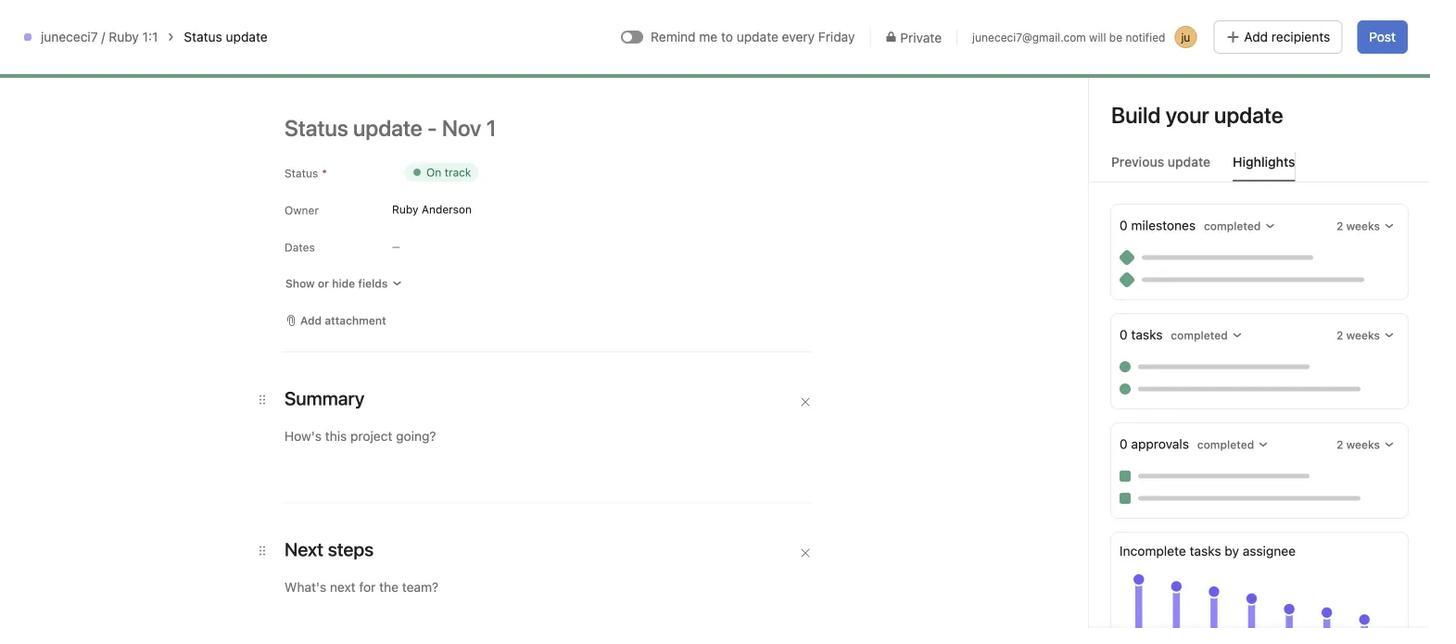 Task type: vqa. For each thing, say whether or not it's contained in the screenshot.
fifth list item from the top of the page
no



Task type: locate. For each thing, give the bounding box(es) containing it.
on left milestones at the right top of page
[[1111, 207, 1129, 222]]

23 inside you and junececi7@gmail.com joined 23 minutes ago
[[1107, 400, 1121, 413]]

1 vertical spatial 23
[[1208, 500, 1221, 513]]

approvals
[[1131, 437, 1189, 452]]

0 horizontal spatial ago
[[1168, 400, 1188, 413]]

0 horizontal spatial what's
[[1085, 163, 1144, 185]]

2 up joined
[[1337, 329, 1344, 342]]

—
[[392, 241, 400, 252]]

1 vertical spatial status
[[285, 167, 318, 180]]

what's up on track button
[[1085, 163, 1144, 185]]

1 vertical spatial ago
[[1269, 500, 1289, 513]]

2 vertical spatial 0
[[1120, 437, 1128, 452]]

0 horizontal spatial minutes
[[1124, 400, 1165, 413]]

supporting
[[670, 534, 735, 550]]

ju up overview link
[[263, 70, 275, 88]]

0 vertical spatial minutes
[[1124, 400, 1165, 413]]

junececi7 / ruby 1:1 link
[[41, 29, 158, 44]]

2 0 from the top
[[1120, 327, 1128, 343]]

1 vertical spatial minutes
[[1225, 500, 1266, 513]]

completed down "the status?"
[[1204, 220, 1261, 233]]

attachment
[[325, 314, 386, 327]]

be
[[1109, 31, 1123, 44]]

1 vertical spatial on track
[[1111, 207, 1163, 222]]

2 weeks from the top
[[1347, 329, 1380, 342]]

1 horizontal spatial what's
[[1159, 16, 1195, 29]]

completed right the 0 tasks
[[1171, 329, 1228, 342]]

recipients
[[1272, 29, 1330, 44]]

2 weeks button up joined
[[1332, 323, 1400, 349]]

what's for what's in my trial?
[[1159, 16, 1195, 29]]

1 vertical spatial 2 weeks
[[1337, 329, 1380, 342]]

weeks up joined
[[1347, 329, 1380, 342]]

0 horizontal spatial to
[[721, 29, 733, 44]]

1 vertical spatial ruby
[[392, 203, 419, 216]]

1 vertical spatial 0
[[1120, 327, 1128, 343]]

anderson down project created
[[1141, 498, 1200, 514]]

completed button down you and junececi7@gmail.com joined 23 minutes ago
[[1193, 432, 1274, 458]]

ra left approvals
[[1111, 427, 1125, 440]]

3 weeks from the top
[[1347, 438, 1380, 451]]

0 vertical spatial completed button
[[1199, 213, 1281, 239]]

board
[[439, 116, 476, 132]]

what's in my trial?
[[1159, 16, 1255, 29]]

0 up you
[[1120, 327, 1128, 343]]

completed
[[1204, 220, 1261, 233], [1171, 329, 1228, 342], [1197, 438, 1254, 451]]

completed button
[[1199, 213, 1281, 239], [1166, 323, 1248, 349], [1193, 432, 1274, 458]]

2 vertical spatial ruby
[[1107, 498, 1138, 514]]

trial?
[[1229, 16, 1255, 29]]

on track button
[[392, 156, 491, 189]]

1 vertical spatial and
[[644, 534, 667, 550]]

show or hide fields button
[[277, 271, 411, 297]]

ago up approvals
[[1168, 400, 1188, 413]]

2 horizontal spatial update
[[1168, 154, 1211, 170]]

track down "what's the status?" at the right of the page
[[1132, 207, 1163, 222]]

Title of update text field
[[285, 108, 841, 148]]

completed for 0 milestones
[[1204, 220, 1261, 233]]

completed button left off
[[1199, 213, 1281, 239]]

you
[[1107, 377, 1132, 394]]

friday
[[818, 29, 855, 44]]

to
[[721, 29, 733, 44], [1212, 329, 1226, 346]]

ruby inside project created ruby anderson 23 minutes ago
[[1107, 498, 1138, 514]]

2 down joined
[[1337, 438, 1344, 451]]

23 down you
[[1107, 400, 1121, 413]]

ago up assignee
[[1269, 500, 1289, 513]]

home
[[48, 63, 84, 79]]

1 horizontal spatial on track
[[1111, 207, 1163, 222]]

1 horizontal spatial ago
[[1269, 500, 1289, 513]]

0 vertical spatial 2
[[1337, 220, 1344, 233]]

by
[[1225, 544, 1239, 559]]

dates
[[285, 241, 315, 254]]

0 for 0 tasks
[[1120, 327, 1128, 343]]

2 2 weeks button from the top
[[1332, 323, 1400, 349]]

2 horizontal spatial ruby
[[1107, 498, 1138, 514]]

overview
[[263, 116, 321, 132]]

1 horizontal spatial anderson
[[1141, 498, 1200, 514]]

weeks for milestones
[[1347, 220, 1380, 233]]

completed button for 0 milestones
[[1199, 213, 1281, 239]]

0 vertical spatial 23
[[1107, 400, 1121, 413]]

status left * at the left top of page
[[285, 167, 318, 180]]

ra up overview
[[300, 70, 319, 88]]

0 vertical spatial to
[[721, 29, 733, 44]]

completed button for 0 tasks
[[1166, 323, 1248, 349]]

what's inside button
[[1159, 16, 1195, 29]]

1 vertical spatial 2
[[1337, 329, 1344, 342]]

weeks down joined
[[1347, 438, 1380, 451]]

1 vertical spatial completed
[[1171, 329, 1228, 342]]

1 vertical spatial tasks
[[1190, 544, 1221, 559]]

2 weeks button right off
[[1332, 213, 1400, 239]]

0 vertical spatial what's
[[1159, 16, 1195, 29]]

junececi7@gmail.com inside you and junececi7@gmail.com joined 23 minutes ago
[[1166, 377, 1316, 394]]

0 horizontal spatial 23
[[1107, 400, 1121, 413]]

2 weeks
[[1337, 220, 1380, 233], [1337, 329, 1380, 342], [1337, 438, 1380, 451]]

2 weeks down joined
[[1337, 438, 1380, 451]]

or
[[318, 277, 329, 290]]

1 vertical spatial on
[[1111, 207, 1129, 222]]

2 weeks button
[[1332, 213, 1400, 239], [1332, 323, 1400, 349], [1332, 432, 1400, 458]]

0 horizontal spatial add
[[300, 314, 322, 327]]

weeks for approvals
[[1347, 438, 1380, 451]]

0 vertical spatial and
[[1136, 377, 1162, 394]]

ruby up —
[[392, 203, 419, 216]]

add down show
[[300, 314, 322, 327]]

send
[[1107, 329, 1142, 346]]

on track up the ruby anderson
[[426, 166, 471, 179]]

0 vertical spatial status
[[184, 29, 222, 44]]

status for status update
[[184, 29, 222, 44]]

0 approvals
[[1120, 437, 1193, 452]]

minutes inside you and junececi7@gmail.com joined 23 minutes ago
[[1124, 400, 1165, 413]]

1 2 weeks from the top
[[1337, 220, 1380, 233]]

None text field
[[345, 62, 517, 95]]

off track button
[[1266, 198, 1358, 232]]

add recipients button
[[1214, 20, 1343, 54]]

Section title text field
[[285, 537, 374, 563]]

1 0 from the top
[[1120, 218, 1128, 233]]

and
[[1136, 377, 1162, 394], [644, 534, 667, 550]]

at risk
[[1209, 207, 1247, 222]]

0 for 0 approvals
[[1120, 437, 1128, 452]]

track
[[445, 166, 471, 179], [1132, 207, 1163, 222], [1316, 207, 1346, 222]]

2 2 weeks from the top
[[1337, 329, 1380, 342]]

0 vertical spatial tasks
[[1131, 327, 1163, 343]]

add up add recipients
[[1283, 16, 1304, 29]]

3 0 from the top
[[1120, 437, 1128, 452]]

1 horizontal spatial add
[[1244, 29, 1268, 44]]

on inside button
[[1111, 207, 1129, 222]]

ju
[[1181, 31, 1191, 44], [263, 70, 275, 88]]

around
[[665, 514, 707, 529]]

0 left milestones at the right top of page
[[1120, 218, 1128, 233]]

1 horizontal spatial 23
[[1208, 500, 1221, 513]]

1 vertical spatial junececi7@gmail.com
[[1166, 377, 1316, 394]]

1 vertical spatial completed button
[[1166, 323, 1248, 349]]

1 horizontal spatial to
[[1212, 329, 1226, 346]]

0 vertical spatial ju
[[1181, 31, 1191, 44]]

joined
[[1319, 377, 1361, 394]]

on track down "what's the status?" at the right of the page
[[1111, 207, 1163, 222]]

1 horizontal spatial status
[[285, 167, 318, 180]]

ruby right /
[[109, 29, 139, 44]]

add attachment button
[[277, 308, 395, 334]]

2 vertical spatial 2 weeks
[[1337, 438, 1380, 451]]

send message to members
[[1107, 329, 1294, 346]]

0 horizontal spatial ju
[[263, 70, 275, 88]]

list box
[[496, 7, 941, 37]]

0 horizontal spatial track
[[445, 166, 471, 179]]

minutes up the "by"
[[1225, 500, 1266, 513]]

3 2 from the top
[[1337, 438, 1344, 451]]

2 for 0 tasks
[[1337, 329, 1344, 342]]

weeks right off track
[[1347, 220, 1380, 233]]

0 horizontal spatial ra
[[300, 70, 319, 88]]

what's
[[1159, 16, 1195, 29], [1085, 163, 1144, 185]]

1 horizontal spatial and
[[1136, 377, 1162, 394]]

team
[[631, 514, 661, 529]]

1 vertical spatial ju
[[263, 70, 275, 88]]

1 horizontal spatial ra
[[1111, 427, 1125, 440]]

3 2 weeks button from the top
[[1332, 432, 1400, 458]]

minutes down you
[[1124, 400, 1165, 413]]

track for off track button at the top right
[[1316, 207, 1346, 222]]

ruby anderson link
[[1107, 498, 1200, 514]]

on
[[426, 166, 441, 179], [1111, 207, 1129, 222]]

remind me to update every friday
[[651, 29, 855, 44]]

23 up incomplete tasks by assignee
[[1208, 500, 1221, 513]]

0 horizontal spatial a
[[710, 514, 717, 529]]

info
[[1341, 16, 1361, 29]]

ruby down project created
[[1107, 498, 1138, 514]]

completed button for 0 approvals
[[1193, 432, 1274, 458]]

*
[[322, 167, 327, 180]]

2 weeks right off
[[1337, 220, 1380, 233]]

message
[[1146, 329, 1208, 346]]

ju down what's in my trial?
[[1181, 31, 1191, 44]]

status right 1:1
[[184, 29, 222, 44]]

0 horizontal spatial and
[[644, 534, 667, 550]]

status update
[[184, 29, 268, 44]]

update for status update
[[226, 29, 268, 44]]

2 vertical spatial completed
[[1197, 438, 1254, 451]]

2 weeks button down joined
[[1332, 432, 1400, 458]]

1 2 from the top
[[1337, 220, 1344, 233]]

add down trial?
[[1244, 29, 1268, 44]]

left
[[1122, 22, 1139, 35]]

2 horizontal spatial add
[[1283, 16, 1304, 29]]

0 horizontal spatial status
[[184, 29, 222, 44]]

add inside button
[[1244, 29, 1268, 44]]

add for add attachment
[[300, 314, 322, 327]]

align
[[568, 514, 598, 529]]

1 horizontal spatial a
[[832, 514, 839, 529]]

1 vertical spatial what's
[[1085, 163, 1144, 185]]

project created
[[1107, 475, 1212, 493]]

0 horizontal spatial junececi7@gmail.com
[[973, 31, 1086, 44]]

1 weeks from the top
[[1347, 220, 1380, 233]]

completed down you and junececi7@gmail.com joined 23 minutes ago
[[1197, 438, 1254, 451]]

status *
[[285, 167, 327, 180]]

0 vertical spatial 0
[[1120, 218, 1128, 233]]

1 horizontal spatial minutes
[[1225, 500, 1266, 513]]

3 2 weeks from the top
[[1337, 438, 1380, 451]]

2 vertical spatial 2 weeks button
[[1332, 432, 1400, 458]]

1 horizontal spatial ju
[[1181, 31, 1191, 44]]

remind
[[651, 29, 696, 44]]

what's left in
[[1159, 16, 1195, 29]]

2 vertical spatial 2
[[1337, 438, 1344, 451]]

1 vertical spatial 2 weeks button
[[1332, 323, 1400, 349]]

2 vertical spatial completed button
[[1193, 432, 1274, 458]]

1 vertical spatial weeks
[[1347, 329, 1380, 342]]

a up supporting
[[710, 514, 717, 529]]

0 vertical spatial completed
[[1204, 220, 1261, 233]]

update
[[226, 29, 268, 44], [737, 29, 779, 44], [1168, 154, 1211, 170]]

billing
[[1307, 16, 1338, 29]]

track up the ruby anderson
[[445, 166, 471, 179]]

junececi7@gmail.com down the members
[[1166, 377, 1316, 394]]

23 inside project created ruby anderson 23 minutes ago
[[1208, 500, 1221, 513]]

0 vertical spatial on
[[426, 166, 441, 179]]

add goal image
[[446, 214, 460, 229]]

to right me
[[721, 29, 733, 44]]

0 vertical spatial ruby
[[109, 29, 139, 44]]

1 vertical spatial anderson
[[1141, 498, 1200, 514]]

0 vertical spatial 2 weeks
[[1337, 220, 1380, 233]]

tab list
[[1089, 152, 1430, 183]]

0 vertical spatial junececi7@gmail.com
[[973, 31, 1086, 44]]

0 vertical spatial anderson
[[422, 203, 472, 216]]

to for members
[[1212, 329, 1226, 346]]

2 right off
[[1337, 220, 1344, 233]]

junececi7@gmail.com
[[973, 31, 1086, 44], [1166, 377, 1316, 394]]

0 horizontal spatial tasks
[[1131, 327, 1163, 343]]

2 vertical spatial weeks
[[1347, 438, 1380, 451]]

0
[[1120, 218, 1128, 233], [1120, 327, 1128, 343], [1120, 437, 1128, 452]]

and down 'team'
[[644, 534, 667, 550]]

a
[[710, 514, 717, 529], [832, 514, 839, 529]]

17 days left
[[1080, 22, 1139, 35]]

ra
[[300, 70, 319, 88], [1111, 427, 1125, 440]]

status
[[184, 29, 222, 44], [285, 167, 318, 180]]

0 horizontal spatial update
[[226, 29, 268, 44]]

0 vertical spatial ago
[[1168, 400, 1188, 413]]

0 horizontal spatial anderson
[[422, 203, 472, 216]]

minutes
[[1124, 400, 1165, 413], [1225, 500, 1266, 513]]

list
[[380, 116, 402, 132]]

and right you
[[1136, 377, 1162, 394]]

add billing info button
[[1275, 9, 1369, 35]]

ago
[[1168, 400, 1188, 413], [1269, 500, 1289, 513]]

2 weeks for milestones
[[1337, 220, 1380, 233]]

anderson down on track popup button
[[422, 203, 472, 216]]

on track inside popup button
[[426, 166, 471, 179]]

2 2 from the top
[[1337, 329, 1344, 342]]

you and junececi7@gmail.com joined button
[[1107, 376, 1361, 395]]

1 2 weeks button from the top
[[1332, 213, 1400, 239]]

1 horizontal spatial tasks
[[1190, 544, 1221, 559]]

1 horizontal spatial track
[[1132, 207, 1163, 222]]

2 weeks up joined
[[1337, 329, 1380, 342]]

2 horizontal spatial track
[[1316, 207, 1346, 222]]

1 horizontal spatial junececi7@gmail.com
[[1166, 377, 1316, 394]]

junececi7@gmail.com will be notified
[[973, 31, 1166, 44]]

add inside popup button
[[300, 314, 322, 327]]

2 weeks for tasks
[[1337, 329, 1380, 342]]

1 vertical spatial to
[[1212, 329, 1226, 346]]

fields
[[358, 277, 388, 290]]

track inside button
[[1316, 207, 1346, 222]]

on inside popup button
[[426, 166, 441, 179]]

0 left approvals
[[1120, 437, 1128, 452]]

0 vertical spatial 2 weeks button
[[1332, 213, 1400, 239]]

on up the ruby anderson
[[426, 166, 441, 179]]

a right with
[[832, 514, 839, 529]]

junececi7@gmail.com left will at the top right of page
[[973, 31, 1086, 44]]

1 horizontal spatial on
[[1111, 207, 1129, 222]]

completed button up you and junececi7@gmail.com joined button
[[1166, 323, 1248, 349]]

to right 'message'
[[1212, 329, 1226, 346]]

0 horizontal spatial on track
[[426, 166, 471, 179]]

0 vertical spatial on track
[[426, 166, 471, 179]]

update inside tab list
[[1168, 154, 1211, 170]]

0 horizontal spatial on
[[426, 166, 441, 179]]

project
[[568, 534, 610, 550]]

2
[[1337, 220, 1344, 233], [1337, 329, 1344, 342], [1337, 438, 1344, 451]]

weeks
[[1347, 220, 1380, 233], [1347, 329, 1380, 342], [1347, 438, 1380, 451]]

on track
[[426, 166, 471, 179], [1111, 207, 1163, 222]]

0 vertical spatial weeks
[[1347, 220, 1380, 233]]

track inside button
[[1132, 207, 1163, 222]]

add inside "button"
[[1283, 16, 1304, 29]]

track right off
[[1316, 207, 1346, 222]]



Task type: describe. For each thing, give the bounding box(es) containing it.
previous
[[1111, 154, 1164, 170]]

1 a from the left
[[710, 514, 717, 529]]

build your update
[[1111, 102, 1284, 128]]

on track button
[[1085, 198, 1175, 232]]

remove from starred image
[[552, 71, 567, 86]]

with
[[803, 514, 828, 529]]

add for add billing info
[[1283, 16, 1304, 29]]

ago inside you and junececi7@gmail.com joined 23 minutes ago
[[1168, 400, 1188, 413]]

on track inside button
[[1111, 207, 1163, 222]]

add for add recipients
[[1244, 29, 1268, 44]]

track for on track button
[[1132, 207, 1163, 222]]

1 horizontal spatial update
[[737, 29, 779, 44]]

off track
[[1293, 207, 1346, 222]]

ju button
[[1166, 24, 1199, 50]]

at
[[1209, 207, 1222, 222]]

overview link
[[248, 114, 321, 134]]

previous update
[[1111, 154, 1211, 170]]

at risk button
[[1182, 198, 1259, 232]]

assignee
[[1243, 544, 1296, 559]]

members
[[1229, 329, 1294, 346]]

post button
[[1357, 20, 1408, 54]]

show or hide fields
[[286, 277, 388, 290]]

ago inside project created ruby anderson 23 minutes ago
[[1269, 500, 1289, 513]]

post
[[1369, 29, 1396, 44]]

build
[[1111, 102, 1161, 128]]

2 weeks for approvals
[[1337, 438, 1380, 451]]

status for status *
[[285, 167, 318, 180]]

tasks for incomplete
[[1190, 544, 1221, 559]]

remove section image
[[800, 397, 811, 408]]

0 vertical spatial ra
[[300, 70, 319, 88]]

milestones
[[1131, 218, 1196, 233]]

2 a from the left
[[832, 514, 839, 529]]

1:1
[[142, 29, 158, 44]]

my
[[1211, 16, 1226, 29]]

Section title text field
[[285, 386, 365, 412]]

track inside popup button
[[445, 166, 471, 179]]

every
[[782, 29, 815, 44]]

anderson inside project created ruby anderson 23 minutes ago
[[1141, 498, 1200, 514]]

tab list containing previous update
[[1089, 152, 1430, 183]]

will
[[1089, 31, 1106, 44]]

vision
[[765, 514, 800, 529]]

hide sidebar image
[[24, 15, 39, 30]]

remind me to update every friday switch
[[621, 31, 643, 44]]

brief
[[613, 534, 641, 550]]

ju inside button
[[1181, 31, 1191, 44]]

connected goals
[[295, 210, 436, 232]]

minutes inside project created ruby anderson 23 minutes ago
[[1225, 500, 1266, 513]]

update for previous update
[[1168, 154, 1211, 170]]

you and junececi7@gmail.com joined 23 minutes ago
[[1107, 377, 1361, 413]]

in
[[1198, 16, 1208, 29]]

0 tasks
[[1120, 327, 1166, 343]]

private
[[901, 29, 942, 45]]

completed for 0 approvals
[[1197, 438, 1254, 451]]

highlights
[[1233, 154, 1295, 170]]

add attachment
[[300, 314, 386, 327]]

align your team around a shared vision with a project brief and supporting resources.
[[568, 514, 839, 550]]

to for update
[[721, 29, 733, 44]]

0 milestones
[[1120, 218, 1199, 233]]

add recipients
[[1244, 29, 1330, 44]]

your
[[601, 514, 628, 529]]

2 weeks button for tasks
[[1332, 323, 1400, 349]]

2 weeks button for approvals
[[1332, 432, 1400, 458]]

17
[[1080, 22, 1091, 35]]

completed for 0 tasks
[[1171, 329, 1228, 342]]

weeks for tasks
[[1347, 329, 1380, 342]]

tasks for 0
[[1131, 327, 1163, 343]]

your update
[[1166, 102, 1284, 128]]

risk
[[1225, 207, 1247, 222]]

show
[[286, 277, 315, 290]]

junececi7
[[41, 29, 98, 44]]

remove section image
[[800, 548, 811, 559]]

1 horizontal spatial ruby
[[392, 203, 419, 216]]

1 vertical spatial ra
[[1111, 427, 1125, 440]]

add billing info
[[1283, 16, 1361, 29]]

home link
[[11, 57, 211, 86]]

incomplete
[[1120, 544, 1186, 559]]

incomplete tasks by assignee
[[1120, 544, 1296, 559]]

2 weeks button for milestones
[[1332, 213, 1400, 239]]

/
[[101, 29, 105, 44]]

board link
[[424, 114, 476, 134]]

2 for 0 milestones
[[1337, 220, 1344, 233]]

project created ruby anderson 23 minutes ago
[[1107, 475, 1289, 514]]

and inside align your team around a shared vision with a project brief and supporting resources.
[[644, 534, 667, 550]]

days
[[1094, 22, 1119, 35]]

2 for 0 approvals
[[1337, 438, 1344, 451]]

and inside you and junececi7@gmail.com joined 23 minutes ago
[[1136, 377, 1162, 394]]

shared
[[721, 514, 761, 529]]

list link
[[365, 114, 402, 134]]

0 horizontal spatial ruby
[[109, 29, 139, 44]]

off
[[1293, 207, 1312, 222]]

ruby anderson
[[392, 203, 472, 216]]

what's the status?
[[1085, 163, 1240, 185]]

0 for 0 milestones
[[1120, 218, 1128, 233]]

what's for what's the status?
[[1085, 163, 1144, 185]]

owner
[[285, 204, 319, 217]]

the status?
[[1148, 163, 1240, 185]]

send message to members button
[[1107, 329, 1294, 346]]

resources.
[[739, 534, 802, 550]]

what's in my trial? button
[[1150, 9, 1263, 35]]

notified
[[1126, 31, 1166, 44]]

junececi7 / ruby 1:1
[[41, 29, 158, 44]]



